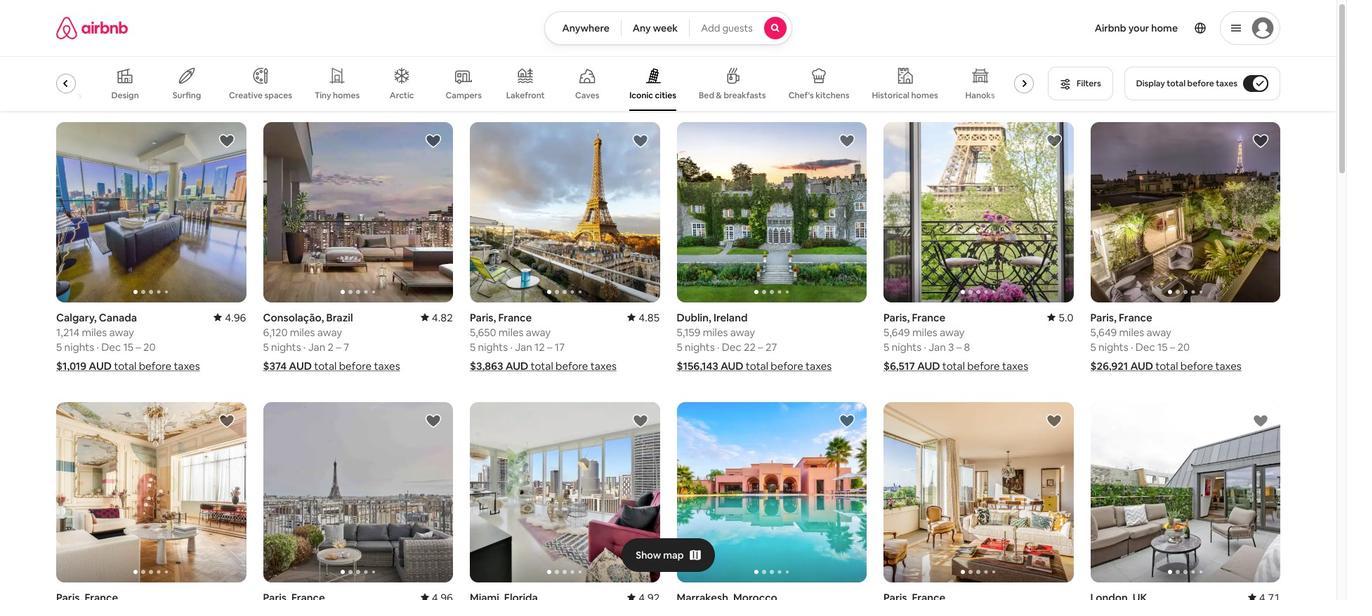 Task type: describe. For each thing, give the bounding box(es) containing it.
15 for $1,019 aud
[[123, 341, 133, 354]]

15 for $26,921 aud
[[1158, 341, 1168, 354]]

campers
[[446, 90, 482, 101]]

airbnb
[[1095, 22, 1127, 34]]

nights for $3,863 aud
[[478, 341, 508, 354]]

12
[[535, 341, 545, 354]]

5 for $26,921 aud
[[1091, 341, 1097, 354]]

3
[[949, 341, 955, 354]]

away for $26,921 aud
[[1147, 326, 1172, 339]]

7
[[344, 341, 349, 354]]

surfing
[[173, 90, 201, 101]]

4.96 out of 5 average rating image
[[214, 311, 246, 325]]

paris, for 5,649 miles away
[[884, 311, 910, 325]]

add to wishlist: paris, france image for 5,650 miles away
[[632, 133, 649, 150]]

miles for $3,863 aud
[[499, 326, 524, 339]]

$26,921 aud
[[1091, 360, 1154, 373]]

creative spaces
[[229, 90, 292, 101]]

week
[[653, 22, 678, 34]]

total for dublin, ireland 5,159 miles away 5 nights · dec 22 – 27 $156,143 aud total before taxes
[[746, 360, 769, 373]]

france for jan 3 – 8
[[912, 311, 946, 325]]

your
[[1129, 22, 1150, 34]]

jan for jan 12 – 17
[[515, 341, 532, 354]]

add guests
[[701, 22, 753, 34]]

0 horizontal spatial add to wishlist: paris, france image
[[218, 413, 235, 430]]

ireland
[[714, 311, 748, 325]]

cities
[[655, 90, 677, 101]]

design
[[111, 90, 139, 101]]

filters button
[[1048, 67, 1114, 100]]

display total before taxes
[[1137, 78, 1238, 89]]

bed & breakfasts
[[699, 90, 766, 101]]

any week button
[[621, 11, 690, 45]]

chef's
[[789, 90, 814, 101]]

2
[[328, 341, 334, 354]]

4.96 out of 5 average rating image
[[421, 592, 453, 601]]

– for $374 aud
[[336, 341, 341, 354]]

dec for $1,019 aud
[[101, 341, 121, 354]]

group containing iconic cities
[[44, 56, 1040, 111]]

lakefront
[[506, 90, 545, 101]]

· for $26,921 aud
[[1131, 341, 1134, 354]]

spaces
[[265, 90, 292, 101]]

&
[[716, 90, 722, 101]]

1,214
[[56, 326, 80, 339]]

total for consolação, brazil 6,120 miles away 5 nights · jan 2 – 7 $374 aud total before taxes
[[314, 360, 337, 373]]

before for consolação, brazil 6,120 miles away 5 nights · jan 2 – 7 $374 aud total before taxes
[[339, 360, 372, 373]]

5 for $374 aud
[[263, 341, 269, 354]]

hanoks
[[966, 90, 996, 101]]

– for $6,517 aud
[[957, 341, 962, 354]]

profile element
[[809, 0, 1281, 56]]

nights for $374 aud
[[271, 341, 301, 354]]

add to wishlist: consolação, brazil image
[[425, 133, 442, 150]]

a-
[[45, 90, 54, 101]]

add to wishlist: dublin, ireland image
[[839, 133, 856, 150]]

caves
[[575, 90, 600, 101]]

paris, inside paris, france 5,649 miles away 5 nights · dec 15 – 20 $26,921 aud total before taxes
[[1091, 311, 1117, 325]]

nights for $156,143 aud
[[685, 341, 715, 354]]

filters
[[1077, 78, 1102, 89]]

away for $1,019 aud
[[109, 326, 134, 339]]

dublin, ireland 5,159 miles away 5 nights · dec 22 – 27 $156,143 aud total before taxes
[[677, 311, 832, 373]]

5,649 for paris, france 5,649 miles away 5 nights · jan 3 – 8 $6,517 aud total before taxes
[[884, 326, 911, 339]]

homes for historical homes
[[912, 90, 939, 101]]

away for $3,863 aud
[[526, 326, 551, 339]]

paris, france 5,649 miles away 5 nights · jan 3 – 8 $6,517 aud total before taxes
[[884, 311, 1029, 373]]

arctic
[[390, 90, 414, 101]]

consolação, brazil 6,120 miles away 5 nights · jan 2 – 7 $374 aud total before taxes
[[263, 311, 400, 373]]

miles for $1,019 aud
[[82, 326, 107, 339]]

display
[[1137, 78, 1166, 89]]

4.85 out of 5 average rating image
[[628, 311, 660, 325]]

add to wishlist: calgary, canada image
[[218, 133, 235, 150]]

calgary,
[[56, 311, 97, 325]]

any
[[633, 22, 651, 34]]

· for $6,517 aud
[[924, 341, 927, 354]]

before for paris, france 5,649 miles away 5 nights · dec 15 – 20 $26,921 aud total before taxes
[[1181, 360, 1214, 373]]

nights for $6,517 aud
[[892, 341, 922, 354]]

– for $156,143 aud
[[758, 341, 764, 354]]

consolação,
[[263, 311, 324, 325]]

away for $6,517 aud
[[940, 326, 965, 339]]

a-frames
[[45, 90, 82, 101]]

away for $374 aud
[[317, 326, 342, 339]]

taxes for consolação, brazil 6,120 miles away 5 nights · jan 2 – 7 $374 aud total before taxes
[[374, 360, 400, 373]]

total right display
[[1167, 78, 1186, 89]]

27
[[766, 341, 777, 354]]

add to wishlist: miami, florida image
[[632, 413, 649, 430]]

5,159
[[677, 326, 701, 339]]

before for paris, france 5,649 miles away 5 nights · jan 3 – 8 $6,517 aud total before taxes
[[968, 360, 1000, 373]]

– for $3,863 aud
[[547, 341, 553, 354]]

dublin,
[[677, 311, 712, 325]]

4.82 out of 5 average rating image
[[421, 311, 453, 325]]

8
[[964, 341, 971, 354]]



Task type: vqa. For each thing, say whether or not it's contained in the screenshot.
Joshua Tree, California 110 miles away Nov 9 – 14 $304 night 'away'
no



Task type: locate. For each thing, give the bounding box(es) containing it.
$374 aud
[[263, 360, 312, 373]]

miles inside calgary, canada 1,214 miles away 5 nights · dec 15 – 20 $1,019 aud total before taxes
[[82, 326, 107, 339]]

anywhere
[[562, 22, 610, 34]]

canada
[[99, 311, 137, 325]]

paris, up 5,650
[[470, 311, 496, 325]]

paris, inside 'paris, france 5,649 miles away 5 nights · jan 3 – 8 $6,517 aud total before taxes'
[[884, 311, 910, 325]]

1 nights from the left
[[64, 341, 94, 354]]

france for jan 12 – 17
[[499, 311, 532, 325]]

taxes inside dublin, ireland 5,159 miles away 5 nights · dec 22 – 27 $156,143 aud total before taxes
[[806, 360, 832, 373]]

paris, france 5,649 miles away 5 nights · dec 15 – 20 $26,921 aud total before taxes
[[1091, 311, 1242, 373]]

3 dec from the left
[[1136, 341, 1156, 354]]

france inside paris, france 5,649 miles away 5 nights · dec 15 – 20 $26,921 aud total before taxes
[[1119, 311, 1153, 325]]

away inside 'paris, france 5,649 miles away 5 nights · jan 3 – 8 $6,517 aud total before taxes'
[[940, 326, 965, 339]]

miles down calgary,
[[82, 326, 107, 339]]

nights up $6,517 aud
[[892, 341, 922, 354]]

1 horizontal spatial dec
[[722, 341, 742, 354]]

total for paris, france 5,649 miles away 5 nights · dec 15 – 20 $26,921 aud total before taxes
[[1156, 360, 1179, 373]]

total for paris, france 5,650 miles away 5 nights · jan 12 – 17 $3,863 aud total before taxes
[[531, 360, 553, 373]]

4.96
[[225, 311, 246, 325]]

·
[[97, 341, 99, 354], [303, 341, 306, 354], [510, 341, 513, 354], [717, 341, 720, 354], [924, 341, 927, 354], [1131, 341, 1134, 354]]

2 paris, from the left
[[884, 311, 910, 325]]

nights down 5,159 on the right of page
[[685, 341, 715, 354]]

any week
[[633, 22, 678, 34]]

total down "12"
[[531, 360, 553, 373]]

5,649
[[884, 326, 911, 339], [1091, 326, 1117, 339]]

1 horizontal spatial 20
[[1178, 341, 1190, 354]]

1 away from the left
[[109, 326, 134, 339]]

nights inside dublin, ireland 5,159 miles away 5 nights · dec 22 – 27 $156,143 aud total before taxes
[[685, 341, 715, 354]]

guests
[[723, 22, 753, 34]]

4.85
[[639, 311, 660, 325]]

creative
[[229, 90, 263, 101]]

· inside 'paris, france 5,649 miles away 5 nights · jan 3 – 8 $6,517 aud total before taxes'
[[924, 341, 927, 354]]

miles for $374 aud
[[290, 326, 315, 339]]

taxes inside consolação, brazil 6,120 miles away 5 nights · jan 2 – 7 $374 aud total before taxes
[[374, 360, 400, 373]]

· for $156,143 aud
[[717, 341, 720, 354]]

miles down ireland
[[703, 326, 728, 339]]

bed
[[699, 90, 715, 101]]

1 paris, from the left
[[470, 311, 496, 325]]

frames
[[54, 90, 82, 101]]

total right '$26,921 aud'
[[1156, 360, 1179, 373]]

2 – from the left
[[336, 341, 341, 354]]

3 jan from the left
[[929, 341, 946, 354]]

0 horizontal spatial 5,649
[[884, 326, 911, 339]]

away for $156,143 aud
[[731, 326, 755, 339]]

4.71 out of 5 average rating image
[[1248, 592, 1281, 601]]

jan inside 'paris, france 5,649 miles away 5 nights · jan 3 – 8 $6,517 aud total before taxes'
[[929, 341, 946, 354]]

· inside calgary, canada 1,214 miles away 5 nights · dec 15 – 20 $1,019 aud total before taxes
[[97, 341, 99, 354]]

away inside calgary, canada 1,214 miles away 5 nights · dec 15 – 20 $1,019 aud total before taxes
[[109, 326, 134, 339]]

2 20 from the left
[[1178, 341, 1190, 354]]

4.82
[[432, 311, 453, 325]]

–
[[136, 341, 141, 354], [336, 341, 341, 354], [547, 341, 553, 354], [758, 341, 764, 354], [957, 341, 962, 354], [1170, 341, 1176, 354]]

3 away from the left
[[526, 326, 551, 339]]

3 france from the left
[[1119, 311, 1153, 325]]

miles
[[82, 326, 107, 339], [290, 326, 315, 339], [499, 326, 524, 339], [703, 326, 728, 339], [913, 326, 938, 339], [1120, 326, 1145, 339]]

before for dublin, ireland 5,159 miles away 5 nights · dec 22 – 27 $156,143 aud total before taxes
[[771, 360, 804, 373]]

taxes for paris, france 5,649 miles away 5 nights · dec 15 – 20 $26,921 aud total before taxes
[[1216, 360, 1242, 373]]

5 up '$26,921 aud'
[[1091, 341, 1097, 354]]

add to wishlist: paris, france image
[[632, 133, 649, 150], [1253, 133, 1270, 150], [218, 413, 235, 430]]

5 inside paris, france 5,650 miles away 5 nights · jan 12 – 17 $3,863 aud total before taxes
[[470, 341, 476, 354]]

away down canada
[[109, 326, 134, 339]]

taxes inside 'paris, france 5,649 miles away 5 nights · jan 3 – 8 $6,517 aud total before taxes'
[[1003, 360, 1029, 373]]

home
[[1152, 22, 1178, 34]]

add to wishlist: london, uk image
[[1253, 413, 1270, 430]]

1 horizontal spatial add to wishlist: paris, france image
[[632, 133, 649, 150]]

4 5 from the left
[[677, 341, 683, 354]]

– inside dublin, ireland 5,159 miles away 5 nights · dec 22 – 27 $156,143 aud total before taxes
[[758, 341, 764, 354]]

5 for $156,143 aud
[[677, 341, 683, 354]]

away inside dublin, ireland 5,159 miles away 5 nights · dec 22 – 27 $156,143 aud total before taxes
[[731, 326, 755, 339]]

historical
[[872, 90, 910, 101]]

5,649 for paris, france 5,649 miles away 5 nights · dec 15 – 20 $26,921 aud total before taxes
[[1091, 326, 1117, 339]]

paris,
[[470, 311, 496, 325], [884, 311, 910, 325], [1091, 311, 1117, 325]]

france inside 'paris, france 5,649 miles away 5 nights · jan 3 – 8 $6,517 aud total before taxes'
[[912, 311, 946, 325]]

– inside consolação, brazil 6,120 miles away 5 nights · jan 2 – 7 $374 aud total before taxes
[[336, 341, 341, 354]]

france up $3,863 aud
[[499, 311, 532, 325]]

total inside paris, france 5,650 miles away 5 nights · jan 12 – 17 $3,863 aud total before taxes
[[531, 360, 553, 373]]

15
[[123, 341, 133, 354], [1158, 341, 1168, 354]]

· for $3,863 aud
[[510, 341, 513, 354]]

nights
[[64, 341, 94, 354], [271, 341, 301, 354], [478, 341, 508, 354], [685, 341, 715, 354], [892, 341, 922, 354], [1099, 341, 1129, 354]]

2 15 from the left
[[1158, 341, 1168, 354]]

jan left 3
[[929, 341, 946, 354]]

france inside paris, france 5,650 miles away 5 nights · jan 12 – 17 $3,863 aud total before taxes
[[499, 311, 532, 325]]

4 away from the left
[[731, 326, 755, 339]]

– inside paris, france 5,649 miles away 5 nights · dec 15 – 20 $26,921 aud total before taxes
[[1170, 341, 1176, 354]]

· inside dublin, ireland 5,159 miles away 5 nights · dec 22 – 27 $156,143 aud total before taxes
[[717, 341, 720, 354]]

5
[[56, 341, 62, 354], [263, 341, 269, 354], [470, 341, 476, 354], [677, 341, 683, 354], [884, 341, 890, 354], [1091, 341, 1097, 354]]

1 horizontal spatial 5,649
[[1091, 326, 1117, 339]]

– inside 'paris, france 5,649 miles away 5 nights · jan 3 – 8 $6,517 aud total before taxes'
[[957, 341, 962, 354]]

before inside dublin, ireland 5,159 miles away 5 nights · dec 22 – 27 $156,143 aud total before taxes
[[771, 360, 804, 373]]

6 nights from the left
[[1099, 341, 1129, 354]]

$156,143 aud
[[677, 360, 744, 373]]

away up 3
[[940, 326, 965, 339]]

5 for $1,019 aud
[[56, 341, 62, 354]]

none search field containing anywhere
[[545, 11, 792, 45]]

miles inside paris, france 5,650 miles away 5 nights · jan 12 – 17 $3,863 aud total before taxes
[[499, 326, 524, 339]]

tiny homes
[[315, 90, 360, 101]]

paris, up $6,517 aud
[[884, 311, 910, 325]]

nights inside calgary, canada 1,214 miles away 5 nights · dec 15 – 20 $1,019 aud total before taxes
[[64, 341, 94, 354]]

20
[[143, 341, 156, 354], [1178, 341, 1190, 354]]

away up "12"
[[526, 326, 551, 339]]

6 5 from the left
[[1091, 341, 1097, 354]]

0 horizontal spatial homes
[[333, 90, 360, 101]]

1 – from the left
[[136, 341, 141, 354]]

3 5 from the left
[[470, 341, 476, 354]]

jan for jan 3 – 8
[[929, 341, 946, 354]]

5 for $6,517 aud
[[884, 341, 890, 354]]

5 inside calgary, canada 1,214 miles away 5 nights · dec 15 – 20 $1,019 aud total before taxes
[[56, 341, 62, 354]]

– for $1,019 aud
[[136, 341, 141, 354]]

5 miles from the left
[[913, 326, 938, 339]]

$3,863 aud
[[470, 360, 529, 373]]

tiny
[[315, 90, 331, 101]]

5 nights from the left
[[892, 341, 922, 354]]

nights inside paris, france 5,650 miles away 5 nights · jan 12 – 17 $3,863 aud total before taxes
[[478, 341, 508, 354]]

· for $374 aud
[[303, 341, 306, 354]]

2 horizontal spatial jan
[[929, 341, 946, 354]]

1 · from the left
[[97, 341, 99, 354]]

1 5 from the left
[[56, 341, 62, 354]]

paris, right 5.0
[[1091, 311, 1117, 325]]

1 horizontal spatial paris,
[[884, 311, 910, 325]]

1 horizontal spatial 15
[[1158, 341, 1168, 354]]

nights inside paris, france 5,649 miles away 5 nights · dec 15 – 20 $26,921 aud total before taxes
[[1099, 341, 1129, 354]]

17
[[555, 341, 565, 354]]

20 for france
[[1178, 341, 1190, 354]]

nights down 5,650
[[478, 341, 508, 354]]

2 horizontal spatial dec
[[1136, 341, 1156, 354]]

dec inside paris, france 5,649 miles away 5 nights · dec 15 – 20 $26,921 aud total before taxes
[[1136, 341, 1156, 354]]

5 down 1,214
[[56, 341, 62, 354]]

0 horizontal spatial 15
[[123, 341, 133, 354]]

airbnb your home
[[1095, 22, 1178, 34]]

5,649 inside paris, france 5,649 miles away 5 nights · dec 15 – 20 $26,921 aud total before taxes
[[1091, 326, 1117, 339]]

15 inside paris, france 5,649 miles away 5 nights · dec 15 – 20 $26,921 aud total before taxes
[[1158, 341, 1168, 354]]

5 inside dublin, ireland 5,159 miles away 5 nights · dec 22 – 27 $156,143 aud total before taxes
[[677, 341, 683, 354]]

5 down 6,120
[[263, 341, 269, 354]]

20 for canada
[[143, 341, 156, 354]]

2 nights from the left
[[271, 341, 301, 354]]

nights for $26,921 aud
[[1099, 341, 1129, 354]]

paris, france 5,650 miles away 5 nights · jan 12 – 17 $3,863 aud total before taxes
[[470, 311, 617, 373]]

5.0 out of 5 average rating image
[[1048, 311, 1074, 325]]

before inside calgary, canada 1,214 miles away 5 nights · dec 15 – 20 $1,019 aud total before taxes
[[139, 360, 172, 373]]

total inside consolação, brazil 6,120 miles away 5 nights · jan 2 – 7 $374 aud total before taxes
[[314, 360, 337, 373]]

22
[[744, 341, 756, 354]]

dec for $156,143 aud
[[722, 341, 742, 354]]

map
[[664, 549, 684, 562]]

dec left 22
[[722, 341, 742, 354]]

1 20 from the left
[[143, 341, 156, 354]]

nights for $1,019 aud
[[64, 341, 94, 354]]

6 miles from the left
[[1120, 326, 1145, 339]]

2 miles from the left
[[290, 326, 315, 339]]

airbnb your home link
[[1087, 13, 1187, 43]]

0 horizontal spatial 20
[[143, 341, 156, 354]]

2 5 from the left
[[263, 341, 269, 354]]

$1,019 aud
[[56, 360, 112, 373]]

1 horizontal spatial homes
[[912, 90, 939, 101]]

1 dec from the left
[[101, 341, 121, 354]]

5 5 from the left
[[884, 341, 890, 354]]

before inside paris, france 5,649 miles away 5 nights · dec 15 – 20 $26,921 aud total before taxes
[[1181, 360, 1214, 373]]

2 jan from the left
[[515, 341, 532, 354]]

add
[[701, 22, 721, 34]]

total right $1,019 aud
[[114, 360, 137, 373]]

total for calgary, canada 1,214 miles away 5 nights · dec 15 – 20 $1,019 aud total before taxes
[[114, 360, 137, 373]]

kitchens
[[816, 90, 850, 101]]

add guests button
[[689, 11, 792, 45]]

2 5,649 from the left
[[1091, 326, 1117, 339]]

3 · from the left
[[510, 341, 513, 354]]

group
[[44, 56, 1040, 111], [56, 122, 246, 303], [263, 122, 453, 303], [470, 122, 660, 303], [677, 122, 867, 303], [884, 122, 1074, 303], [1091, 122, 1281, 303], [56, 403, 246, 583], [263, 403, 453, 583], [470, 403, 660, 583], [677, 403, 867, 583], [884, 403, 1074, 583], [1091, 403, 1281, 583]]

1 15 from the left
[[123, 341, 133, 354]]

france up $6,517 aud
[[912, 311, 946, 325]]

historical homes
[[872, 90, 939, 101]]

show map button
[[622, 539, 715, 573]]

iconic cities
[[630, 90, 677, 101]]

5 for $3,863 aud
[[470, 341, 476, 354]]

· up '$26,921 aud'
[[1131, 341, 1134, 354]]

· inside paris, france 5,650 miles away 5 nights · jan 12 – 17 $3,863 aud total before taxes
[[510, 341, 513, 354]]

6 · from the left
[[1131, 341, 1134, 354]]

· inside consolação, brazil 6,120 miles away 5 nights · jan 2 – 7 $374 aud total before taxes
[[303, 341, 306, 354]]

0 horizontal spatial paris,
[[470, 311, 496, 325]]

dec for $26,921 aud
[[1136, 341, 1156, 354]]

3 – from the left
[[547, 341, 553, 354]]

chef's kitchens
[[789, 90, 850, 101]]

nights up '$26,921 aud'
[[1099, 341, 1129, 354]]

2 dec from the left
[[722, 341, 742, 354]]

jan inside consolação, brazil 6,120 miles away 5 nights · jan 2 – 7 $374 aud total before taxes
[[308, 341, 326, 354]]

before inside 'paris, france 5,649 miles away 5 nights · jan 3 – 8 $6,517 aud total before taxes'
[[968, 360, 1000, 373]]

· up '$156,143 aud'
[[717, 341, 720, 354]]

away up '$26,921 aud'
[[1147, 326, 1172, 339]]

homes for tiny homes
[[333, 90, 360, 101]]

miles down consolação,
[[290, 326, 315, 339]]

taxes for paris, france 5,650 miles away 5 nights · jan 12 – 17 $3,863 aud total before taxes
[[591, 360, 617, 373]]

6 – from the left
[[1170, 341, 1176, 354]]

6,120
[[263, 326, 288, 339]]

add to wishlist: paris, france image for 5,649 miles away
[[1253, 133, 1270, 150]]

miles for $26,921 aud
[[1120, 326, 1145, 339]]

5 inside consolação, brazil 6,120 miles away 5 nights · jan 2 – 7 $374 aud total before taxes
[[263, 341, 269, 354]]

nights inside consolação, brazil 6,120 miles away 5 nights · jan 2 – 7 $374 aud total before taxes
[[271, 341, 301, 354]]

6 away from the left
[[1147, 326, 1172, 339]]

· up $6,517 aud
[[924, 341, 927, 354]]

miles inside paris, france 5,649 miles away 5 nights · dec 15 – 20 $26,921 aud total before taxes
[[1120, 326, 1145, 339]]

2 horizontal spatial paris,
[[1091, 311, 1117, 325]]

5 inside 'paris, france 5,649 miles away 5 nights · jan 3 – 8 $6,517 aud total before taxes'
[[884, 341, 890, 354]]

away inside paris, france 5,650 miles away 5 nights · jan 12 – 17 $3,863 aud total before taxes
[[526, 326, 551, 339]]

taxes for dublin, ireland 5,159 miles away 5 nights · dec 22 – 27 $156,143 aud total before taxes
[[806, 360, 832, 373]]

jan inside paris, france 5,650 miles away 5 nights · jan 12 – 17 $3,863 aud total before taxes
[[515, 341, 532, 354]]

1 5,649 from the left
[[884, 326, 911, 339]]

5 away from the left
[[940, 326, 965, 339]]

miles for $6,517 aud
[[913, 326, 938, 339]]

2 · from the left
[[303, 341, 306, 354]]

nights down 6,120
[[271, 341, 301, 354]]

0 horizontal spatial jan
[[308, 341, 326, 354]]

miles right 5,650
[[499, 326, 524, 339]]

5 up $6,517 aud
[[884, 341, 890, 354]]

4 miles from the left
[[703, 326, 728, 339]]

away up 2
[[317, 326, 342, 339]]

anywhere button
[[545, 11, 622, 45]]

total inside paris, france 5,649 miles away 5 nights · dec 15 – 20 $26,921 aud total before taxes
[[1156, 360, 1179, 373]]

total
[[1167, 78, 1186, 89], [114, 360, 137, 373], [314, 360, 337, 373], [531, 360, 553, 373], [746, 360, 769, 373], [943, 360, 965, 373], [1156, 360, 1179, 373]]

5 inside paris, france 5,649 miles away 5 nights · dec 15 – 20 $26,921 aud total before taxes
[[1091, 341, 1097, 354]]

4 – from the left
[[758, 341, 764, 354]]

2 horizontal spatial add to wishlist: paris, france image
[[1253, 133, 1270, 150]]

5 down 5,159 on the right of page
[[677, 341, 683, 354]]

15 inside calgary, canada 1,214 miles away 5 nights · dec 15 – 20 $1,019 aud total before taxes
[[123, 341, 133, 354]]

dec down canada
[[101, 341, 121, 354]]

5.0
[[1059, 311, 1074, 325]]

5 down 5,650
[[470, 341, 476, 354]]

france
[[499, 311, 532, 325], [912, 311, 946, 325], [1119, 311, 1153, 325]]

20 inside calgary, canada 1,214 miles away 5 nights · dec 15 – 20 $1,019 aud total before taxes
[[143, 341, 156, 354]]

paris, for 5,650 miles away
[[470, 311, 496, 325]]

miles for $156,143 aud
[[703, 326, 728, 339]]

1 horizontal spatial france
[[912, 311, 946, 325]]

1 miles from the left
[[82, 326, 107, 339]]

4 nights from the left
[[685, 341, 715, 354]]

away inside paris, france 5,649 miles away 5 nights · dec 15 – 20 $26,921 aud total before taxes
[[1147, 326, 1172, 339]]

3 nights from the left
[[478, 341, 508, 354]]

jan left "12"
[[515, 341, 532, 354]]

total down 3
[[943, 360, 965, 373]]

1 jan from the left
[[308, 341, 326, 354]]

2 france from the left
[[912, 311, 946, 325]]

show
[[636, 549, 661, 562]]

add to wishlist: marrakesh, morocco image
[[839, 413, 856, 430]]

taxes for calgary, canada 1,214 miles away 5 nights · dec 15 – 20 $1,019 aud total before taxes
[[174, 360, 200, 373]]

jan left 2
[[308, 341, 326, 354]]

· for $1,019 aud
[[97, 341, 99, 354]]

brazil
[[326, 311, 353, 325]]

breakfasts
[[724, 90, 766, 101]]

away up 22
[[731, 326, 755, 339]]

taxes for paris, france 5,649 miles away 5 nights · jan 3 – 8 $6,517 aud total before taxes
[[1003, 360, 1029, 373]]

taxes inside paris, france 5,649 miles away 5 nights · dec 15 – 20 $26,921 aud total before taxes
[[1216, 360, 1242, 373]]

taxes inside calgary, canada 1,214 miles away 5 nights · dec 15 – 20 $1,019 aud total before taxes
[[174, 360, 200, 373]]

– inside calgary, canada 1,214 miles away 5 nights · dec 15 – 20 $1,019 aud total before taxes
[[136, 341, 141, 354]]

total for paris, france 5,649 miles away 5 nights · jan 3 – 8 $6,517 aud total before taxes
[[943, 360, 965, 373]]

$6,517 aud
[[884, 360, 941, 373]]

miles inside consolação, brazil 6,120 miles away 5 nights · jan 2 – 7 $374 aud total before taxes
[[290, 326, 315, 339]]

dec inside dublin, ireland 5,159 miles away 5 nights · dec 22 – 27 $156,143 aud total before taxes
[[722, 341, 742, 354]]

2 horizontal spatial france
[[1119, 311, 1153, 325]]

2 away from the left
[[317, 326, 342, 339]]

dec inside calgary, canada 1,214 miles away 5 nights · dec 15 – 20 $1,019 aud total before taxes
[[101, 341, 121, 354]]

· up $374 aud on the bottom of page
[[303, 341, 306, 354]]

away
[[109, 326, 134, 339], [317, 326, 342, 339], [526, 326, 551, 339], [731, 326, 755, 339], [940, 326, 965, 339], [1147, 326, 1172, 339]]

total down 22
[[746, 360, 769, 373]]

paris, inside paris, france 5,650 miles away 5 nights · jan 12 – 17 $3,863 aud total before taxes
[[470, 311, 496, 325]]

0 horizontal spatial dec
[[101, 341, 121, 354]]

1 horizontal spatial jan
[[515, 341, 532, 354]]

nights inside 'paris, france 5,649 miles away 5 nights · jan 3 – 8 $6,517 aud total before taxes'
[[892, 341, 922, 354]]

– inside paris, france 5,650 miles away 5 nights · jan 12 – 17 $3,863 aud total before taxes
[[547, 341, 553, 354]]

· inside paris, france 5,649 miles away 5 nights · dec 15 – 20 $26,921 aud total before taxes
[[1131, 341, 1134, 354]]

total inside 'paris, france 5,649 miles away 5 nights · jan 3 – 8 $6,517 aud total before taxes'
[[943, 360, 965, 373]]

homes
[[912, 90, 939, 101], [333, 90, 360, 101]]

20 inside paris, france 5,649 miles away 5 nights · dec 15 – 20 $26,921 aud total before taxes
[[1178, 341, 1190, 354]]

away inside consolação, brazil 6,120 miles away 5 nights · jan 2 – 7 $374 aud total before taxes
[[317, 326, 342, 339]]

add to wishlist: paris, france image
[[1046, 133, 1063, 150], [425, 413, 442, 430], [1046, 413, 1063, 430]]

calgary, canada 1,214 miles away 5 nights · dec 15 – 20 $1,019 aud total before taxes
[[56, 311, 200, 373]]

iconic
[[630, 90, 654, 101]]

5,649 up '$26,921 aud'
[[1091, 326, 1117, 339]]

3 miles from the left
[[499, 326, 524, 339]]

jan for jan 2 – 7
[[308, 341, 326, 354]]

show map
[[636, 549, 684, 562]]

total inside dublin, ireland 5,159 miles away 5 nights · dec 22 – 27 $156,143 aud total before taxes
[[746, 360, 769, 373]]

5 · from the left
[[924, 341, 927, 354]]

total inside calgary, canada 1,214 miles away 5 nights · dec 15 – 20 $1,019 aud total before taxes
[[114, 360, 137, 373]]

· up $3,863 aud
[[510, 341, 513, 354]]

3 paris, from the left
[[1091, 311, 1117, 325]]

before for calgary, canada 1,214 miles away 5 nights · dec 15 – 20 $1,019 aud total before taxes
[[139, 360, 172, 373]]

total down 2
[[314, 360, 337, 373]]

taxes
[[1216, 78, 1238, 89], [174, 360, 200, 373], [374, 360, 400, 373], [591, 360, 617, 373], [806, 360, 832, 373], [1003, 360, 1029, 373], [1216, 360, 1242, 373]]

nights down 1,214
[[64, 341, 94, 354]]

· up $1,019 aud
[[97, 341, 99, 354]]

before inside consolação, brazil 6,120 miles away 5 nights · jan 2 – 7 $374 aud total before taxes
[[339, 360, 372, 373]]

– for $26,921 aud
[[1170, 341, 1176, 354]]

dec
[[101, 341, 121, 354], [722, 341, 742, 354], [1136, 341, 1156, 354]]

before inside paris, france 5,650 miles away 5 nights · jan 12 – 17 $3,863 aud total before taxes
[[556, 360, 588, 373]]

miles up $6,517 aud
[[913, 326, 938, 339]]

homes right historical on the right
[[912, 90, 939, 101]]

0 horizontal spatial france
[[499, 311, 532, 325]]

homes right tiny
[[333, 90, 360, 101]]

before for paris, france 5,650 miles away 5 nights · jan 12 – 17 $3,863 aud total before taxes
[[556, 360, 588, 373]]

5 – from the left
[[957, 341, 962, 354]]

dec up '$26,921 aud'
[[1136, 341, 1156, 354]]

4.92 out of 5 average rating image
[[628, 592, 660, 601]]

4 · from the left
[[717, 341, 720, 354]]

france up '$26,921 aud'
[[1119, 311, 1153, 325]]

5,650
[[470, 326, 496, 339]]

None search field
[[545, 11, 792, 45]]

5,649 up $6,517 aud
[[884, 326, 911, 339]]

jan
[[308, 341, 326, 354], [515, 341, 532, 354], [929, 341, 946, 354]]

before
[[1188, 78, 1215, 89], [139, 360, 172, 373], [339, 360, 372, 373], [556, 360, 588, 373], [771, 360, 804, 373], [968, 360, 1000, 373], [1181, 360, 1214, 373]]

taxes inside paris, france 5,650 miles away 5 nights · jan 12 – 17 $3,863 aud total before taxes
[[591, 360, 617, 373]]

miles inside 'paris, france 5,649 miles away 5 nights · jan 3 – 8 $6,517 aud total before taxes'
[[913, 326, 938, 339]]

miles up '$26,921 aud'
[[1120, 326, 1145, 339]]

5,649 inside 'paris, france 5,649 miles away 5 nights · jan 3 – 8 $6,517 aud total before taxes'
[[884, 326, 911, 339]]

miles inside dublin, ireland 5,159 miles away 5 nights · dec 22 – 27 $156,143 aud total before taxes
[[703, 326, 728, 339]]

1 france from the left
[[499, 311, 532, 325]]



